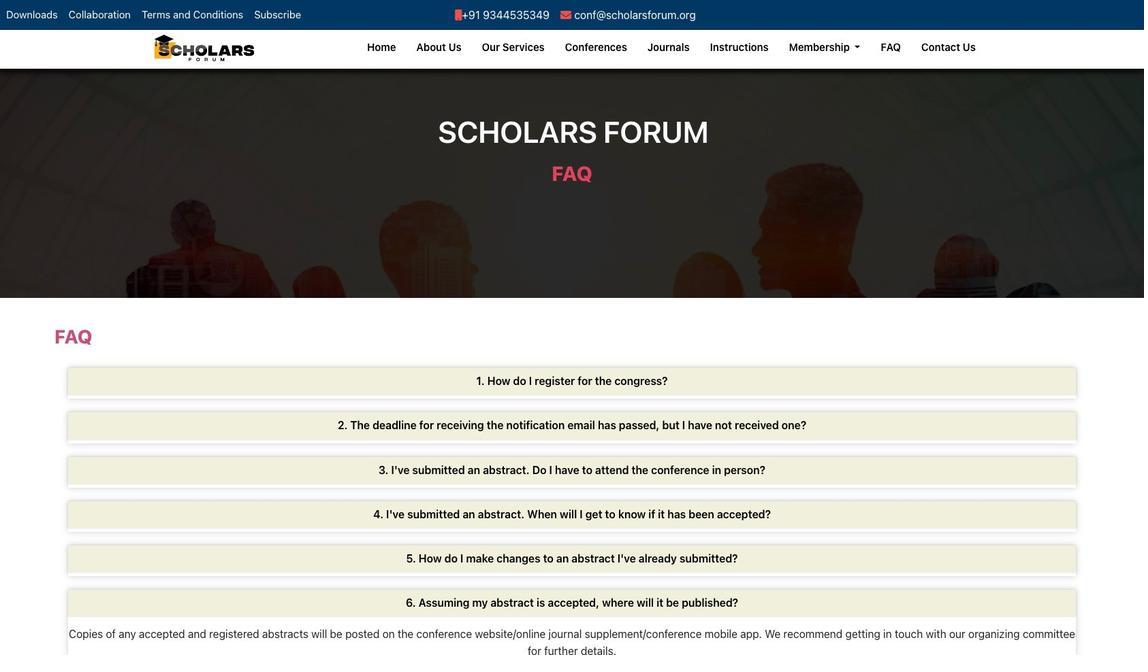 Task type: describe. For each thing, give the bounding box(es) containing it.
mobile image
[[455, 10, 462, 20]]

envelope image
[[561, 10, 571, 20]]



